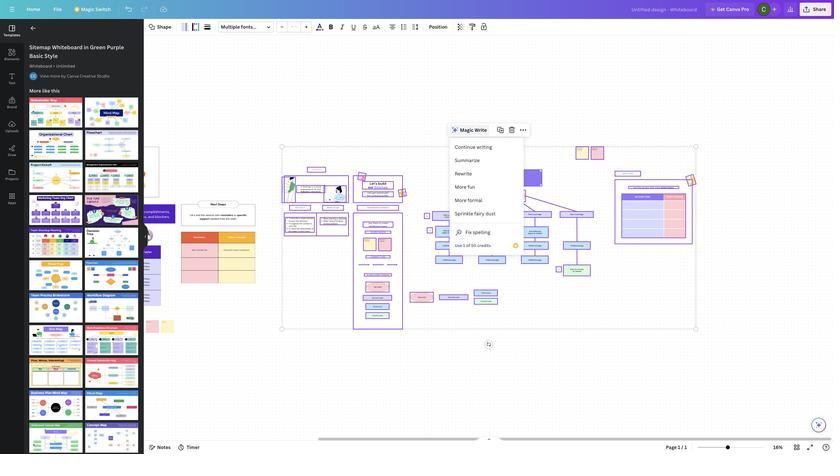 Task type: describe. For each thing, give the bounding box(es) containing it.
mind map whiteboard in blue and yellow simple brainstorm style image
[[29, 260, 82, 290]]

formal
[[468, 197, 483, 204]]

magic write
[[460, 127, 487, 133]]

website's
[[301, 190, 310, 193]]

whiteboard inside 'sitemap whiteboard in green purple basic style'
[[52, 44, 83, 51]]

/
[[682, 444, 684, 451]]

point
[[667, 196, 674, 199]]

sprinkle fairy dust
[[455, 211, 496, 217]]

sitemap inside 'sitemap whiteboard in green purple basic style'
[[29, 44, 51, 51]]

pages
[[292, 230, 297, 233]]

use 1 of 50 credits.
[[455, 243, 492, 249]]

uploads
[[5, 129, 19, 133]]

let's share our accomplishments, tasks, and blockers.
[[115, 210, 170, 219]]

sitemap inside let's build our sitemap
[[374, 185, 388, 190]]

organize
[[291, 222, 299, 225]]

classroom time capsule whiteboard in violet pastel pink mint green style image
[[85, 195, 138, 225]]

create
[[382, 222, 388, 225]]

project kickoff whiteboard in purple red basic style image
[[29, 163, 82, 193]]

our for sitemap
[[368, 185, 374, 190]]

1 for use
[[463, 243, 465, 249]]

your inside a sitemap is a visual presentation of your website's structure . let's get started with the numbered guides.
[[317, 188, 321, 191]]

file
[[54, 6, 62, 12]]

elements button
[[0, 43, 24, 67]]

concept map planning whiteboard in purple green modern professional style group
[[85, 419, 138, 453]]

file button
[[48, 3, 67, 16]]

page 1 / 1
[[666, 444, 687, 451]]

sprinkle
[[455, 211, 473, 217]]

flowchart whiteboard in orange blue minimal lines style image
[[85, 260, 138, 290]]

notes button
[[147, 442, 173, 453]]

item
[[645, 196, 651, 199]]

existing
[[323, 223, 330, 225]]

side panel tab list
[[0, 19, 24, 211]]

of inside a sitemap is a visual presentation of your website's structure . let's get started with the numbered guides.
[[314, 188, 316, 191]]

shape
[[157, 24, 171, 30]]

multiple fonts… button
[[219, 22, 274, 32]]

organizational chart team whiteboard in royal purple pastel purple friendly professional style group
[[29, 191, 82, 225]]

like
[[42, 88, 50, 94]]

hide image
[[144, 221, 148, 253]]

canva assistant image
[[815, 421, 823, 429]]

in inside to provide a visual overview of your site structure to organize the content in your site to show the relationships of the pages to each other
[[310, 222, 312, 225]]

1 when from the top
[[323, 217, 329, 220]]

decision tree team whiteboard in green blue yellow simple colorful style image
[[85, 228, 138, 258]]

view
[[40, 73, 49, 79]]

brainstorm concept map planning whiteboard in green purple blue simple colorful style image
[[29, 423, 82, 453]]

magic switch button
[[70, 3, 116, 16]]

templates button
[[0, 19, 24, 43]]

sitemap inside a sitemap is a visual presentation of your website's structure . let's get started with the numbered guides.
[[303, 185, 311, 188]]

session inside let's end the session with reminders or specific support needed from the team.
[[206, 214, 214, 217]]

fix spelling button
[[450, 226, 524, 239]]

2 vertical spatial your
[[289, 225, 293, 227]]

end
[[196, 214, 200, 217]]

0 vertical spatial notes
[[379, 231, 386, 234]]

magic!
[[381, 225, 387, 228]]

continue writing button
[[450, 141, 524, 154]]

projects button
[[0, 163, 24, 187]]

timer
[[187, 444, 200, 451]]

more like this
[[29, 88, 60, 94]]

from
[[220, 217, 225, 220]]

menu containing continue writing
[[450, 138, 524, 255]]

management org chart team whiteboard in black red green trendy sticker style group
[[85, 159, 138, 193]]

support
[[228, 236, 237, 239]]

magic switch
[[81, 6, 111, 12]]

structure inside a sitemap is a visual presentation of your website's structure . let's get started with the numbered guides.
[[311, 190, 321, 193]]

end
[[634, 186, 637, 189]]

reminders support needed
[[194, 236, 245, 239]]

let's build our sitemap
[[368, 181, 388, 190]]

get canva pro
[[717, 6, 750, 12]]

stakeholder map team whiteboard in green yellow purple trendy stickers style image
[[29, 98, 82, 128]]

magic for magic switch
[[81, 6, 94, 12]]

this
[[51, 88, 60, 94]]

apps button
[[0, 187, 24, 211]]

1 to from the top
[[289, 217, 291, 220]]

tasks,
[[138, 215, 147, 219]]

action
[[661, 186, 668, 189]]

fairy
[[475, 211, 485, 217]]

position
[[429, 24, 448, 30]]

organizational chart team whiteboard in royal purple pastel purple friendly professional style image
[[29, 195, 82, 225]]

general stakeholder map team whiteboard in red yellow purple trendy sticker style image
[[85, 358, 138, 388]]

canva inside main menu bar
[[727, 6, 741, 12]]

reminder
[[197, 249, 204, 251]]

work breakdown structure team whiteboard in red purple green trendy stickers style group
[[85, 322, 138, 355]]

summarize
[[455, 157, 480, 164]]

show
[[291, 228, 296, 230]]

of inside button
[[466, 243, 470, 249]]

flow chart whiteboard in red blue basic style image
[[85, 130, 138, 160]]

support inside let's end the session with reminders or specific support needed from the team.
[[200, 217, 209, 220]]

sprinkle fairy dust button
[[450, 207, 524, 221]]

or
[[234, 214, 236, 217]]

sitemap whiteboard in green purple basic style
[[29, 44, 124, 60]]

50
[[471, 243, 477, 249]]

general stakeholder map team whiteboard in red yellow purple trendy sticker style group
[[85, 354, 138, 388]]

add a reminder here add specific support needed here
[[192, 249, 250, 251]]

get canva pro button
[[706, 3, 755, 16]]

visual inside to provide a visual overview of your site structure to organize the content in your site to show the relationships of the pages to each other
[[300, 217, 305, 220]]

sticky notes
[[371, 231, 386, 234]]

more formal button
[[450, 194, 524, 207]]

team process brainstorm whiteboard in blue green modern professional style group
[[29, 289, 82, 323]]

more for more fun
[[455, 184, 467, 190]]

2 to from the top
[[289, 222, 291, 225]]

to inside use these to create whiteboard magic!
[[379, 222, 381, 225]]

each
[[300, 230, 305, 233]]

mind map brainstorm whiteboard in colorful style image
[[85, 98, 138, 128]]

get
[[717, 6, 725, 12]]

3 add here add here add here from the top
[[140, 293, 150, 303]]

multiple fonts…
[[221, 24, 256, 30]]

1 vertical spatial support
[[234, 249, 240, 251]]

#000000, #ffa2ad, #8e77f8, #35a1f4, #3ab85c, #ffffff, #202020 image
[[316, 29, 324, 31]]

show pages image
[[473, 436, 505, 442]]

draw button
[[0, 139, 24, 163]]

end the session with some action items .
[[634, 186, 674, 189]]

concept map planning whiteboard in purple green modern professional style image
[[85, 423, 138, 453]]

let's for let's share our accomplishments, tasks, and blockers.
[[115, 210, 123, 214]]

specific inside let's end the session with reminders or specific support needed from the team.
[[237, 214, 247, 217]]

an
[[341, 220, 343, 222]]

business plan mind map brainstorm whiteboard in blue red modern professional style image
[[29, 391, 82, 421]]

classroom time capsule whiteboard in violet pastel pink mint green style group
[[85, 191, 138, 225]]

needed
[[237, 236, 245, 239]]

brand
[[7, 105, 17, 109]]

let's end the session with reminders or specific support needed from the team.
[[190, 214, 247, 220]]

share
[[124, 210, 133, 214]]

sticky
[[371, 231, 378, 234]]

2 add here add here add here from the top
[[140, 278, 150, 287]]

brainstorm concept map planning whiteboard in green purple blue simple colorful style group
[[29, 419, 82, 453]]

notes inside button
[[157, 444, 171, 451]]

fix spelling
[[466, 229, 491, 236]]



Task type: vqa. For each thing, say whether or not it's contained in the screenshot.
get
yes



Task type: locate. For each thing, give the bounding box(es) containing it.
more fun button
[[450, 181, 524, 194]]

magic
[[81, 6, 94, 12], [460, 127, 474, 133]]

. right presentation
[[321, 190, 321, 193]]

position button
[[427, 22, 450, 32]]

a right is
[[314, 185, 315, 188]]

0 horizontal spatial with
[[215, 214, 220, 217]]

1 vertical spatial .
[[321, 190, 321, 193]]

0 vertical spatial .
[[674, 186, 674, 189]]

Design title text field
[[627, 3, 703, 16]]

flow chart shapes
[[367, 274, 390, 277]]

3 to from the top
[[289, 228, 291, 230]]

more left the like
[[29, 88, 41, 94]]

. right action at top right
[[674, 186, 674, 189]]

notes down magic!
[[379, 231, 386, 234]]

switch
[[96, 6, 111, 12]]

notes left timer 'button'
[[157, 444, 171, 451]]

a inside a sitemap is a visual presentation of your website's structure . let's get started with the numbered guides.
[[314, 185, 315, 188]]

org chart whiteboard in yellow red basic style image
[[29, 130, 82, 160]]

rewrite button
[[450, 167, 524, 181]]

whiteboard
[[369, 225, 380, 228]]

1 horizontal spatial needed
[[240, 249, 246, 251]]

our up tasks,
[[133, 210, 139, 214]]

the
[[638, 186, 641, 189], [367, 194, 370, 197], [201, 214, 205, 217], [226, 217, 230, 220], [299, 222, 302, 225], [297, 228, 299, 230], [289, 230, 292, 233]]

group
[[277, 22, 312, 32]]

0 horizontal spatial sitemap
[[29, 44, 51, 51]]

#000000, #ffa2ad, #8e77f8, #bfe4ff, #35a1f4, #d5fddb, #3ab85c, #ffffff image
[[192, 23, 200, 31]]

magic left write
[[460, 127, 474, 133]]

fun
[[468, 184, 475, 190]]

our for accomplishments,
[[133, 210, 139, 214]]

structure down is
[[311, 190, 321, 193]]

site map team whiteboard in purple blue green friendly professional style image
[[29, 326, 82, 355]]

of
[[314, 188, 316, 191], [289, 220, 290, 222], [312, 228, 314, 230], [466, 243, 470, 249]]

1 left the /
[[678, 444, 681, 451]]

1 vertical spatial add here add here add here
[[140, 278, 150, 287]]

credits.
[[478, 243, 492, 249]]

1 horizontal spatial support
[[234, 249, 240, 251]]

needed left from
[[210, 217, 219, 220]]

1 vertical spatial notes
[[157, 444, 171, 451]]

flowchart whiteboard in orange blue minimal lines style group
[[85, 256, 138, 290]]

let's inside a sitemap is a visual presentation of your website's structure . let's get started with the numbered guides.
[[367, 192, 372, 194]]

whiteboard up style
[[52, 44, 83, 51]]

1 inside button
[[463, 243, 465, 249]]

1 horizontal spatial canva
[[727, 6, 741, 12]]

more for more formal
[[455, 197, 467, 204]]

2 when from the top
[[323, 220, 329, 222]]

1 vertical spatial whiteboard
[[29, 63, 52, 69]]

in inside 'sitemap whiteboard in green purple basic style'
[[84, 44, 89, 51]]

to
[[379, 222, 381, 225], [298, 230, 300, 233]]

to left show
[[289, 228, 291, 230]]

support down end
[[200, 217, 209, 220]]

16% button
[[768, 442, 789, 453]]

page
[[666, 444, 677, 451]]

1 horizontal spatial sitemap
[[303, 185, 311, 188]]

your right is
[[317, 188, 321, 191]]

0 horizontal spatial 1
[[463, 243, 465, 249]]

more left fun
[[455, 184, 467, 190]]

business plan mind map brainstorm whiteboard in blue red modern professional style group
[[29, 387, 82, 421]]

let's left the share
[[115, 210, 123, 214]]

0 horizontal spatial whiteboard
[[29, 63, 52, 69]]

share button
[[800, 3, 832, 16]]

. inside a sitemap is a visual presentation of your website's structure . let's get started with the numbered guides.
[[321, 190, 321, 193]]

plus minus interesting education whiteboard in yellow orange green lined style image
[[29, 358, 82, 388]]

1 vertical spatial more
[[455, 184, 467, 190]]

fix
[[466, 229, 472, 236]]

continue writing
[[455, 144, 492, 150]]

0 vertical spatial when
[[323, 217, 329, 220]]

plus minus interesting education whiteboard in yellow orange green lined style group
[[29, 354, 82, 388]]

session
[[642, 186, 649, 189], [206, 214, 214, 217]]

build
[[378, 181, 386, 186]]

1 horizontal spatial 1
[[678, 444, 681, 451]]

a inside to provide a visual overview of your site structure to organize the content in your site to show the relationships of the pages to each other
[[299, 217, 300, 220]]

fonts…
[[241, 24, 256, 30]]

1 vertical spatial canva
[[67, 73, 79, 79]]

0 horizontal spatial canva
[[67, 73, 79, 79]]

more
[[50, 73, 60, 79]]

1 horizontal spatial specific
[[237, 214, 247, 217]]

– – number field
[[290, 23, 299, 31]]

1 horizontal spatial notes
[[379, 231, 386, 234]]

1 horizontal spatial .
[[674, 186, 674, 189]]

mind map brainstorm whiteboard in colorful style group
[[85, 94, 138, 128]]

1 vertical spatial magic
[[460, 127, 474, 133]]

with inside let's end the session with reminders or specific support needed from the team.
[[215, 214, 220, 217]]

0 vertical spatial use
[[368, 222, 372, 225]]

guides.
[[382, 194, 389, 197]]

studio
[[97, 73, 110, 79]]

2 horizontal spatial with
[[650, 186, 654, 189]]

0 vertical spatial needed
[[210, 217, 219, 220]]

menu
[[450, 138, 524, 255]]

brand button
[[0, 91, 24, 115]]

visual inside a sitemap is a visual presentation of your website's structure . let's get started with the numbered guides.
[[315, 185, 321, 188]]

0 horizontal spatial specific
[[227, 249, 233, 251]]

your up show
[[289, 225, 293, 227]]

projects
[[5, 177, 19, 181]]

specific
[[237, 214, 247, 217], [227, 249, 233, 251]]

team process brainstorm whiteboard in blue green modern professional style image
[[29, 293, 82, 323]]

text
[[9, 81, 15, 85]]

1 horizontal spatial visual
[[315, 185, 321, 188]]

to left provide
[[289, 217, 291, 220]]

1 horizontal spatial website
[[339, 217, 346, 220]]

work breakdown structure team whiteboard in red purple green trendy stickers style image
[[85, 326, 138, 355]]

1 for page
[[678, 444, 681, 451]]

with left some
[[650, 186, 654, 189]]

0 vertical spatial to
[[289, 217, 291, 220]]

0 vertical spatial session
[[642, 186, 649, 189]]

mindmap brainstorm whiteboard in blue grey minimal lines style group
[[85, 387, 138, 421]]

sitemap up the started
[[374, 185, 388, 190]]

2 vertical spatial to
[[289, 228, 291, 230]]

1 horizontal spatial structure
[[311, 190, 321, 193]]

1 horizontal spatial whiteboard
[[52, 44, 83, 51]]

summarize button
[[450, 154, 524, 167]]

0 vertical spatial specific
[[237, 214, 247, 217]]

some
[[655, 186, 660, 189]]

action
[[635, 196, 644, 199]]

started
[[376, 192, 384, 194]]

whiteboard
[[52, 44, 83, 51], [29, 63, 52, 69]]

specific down support
[[227, 249, 233, 251]]

0 horizontal spatial use
[[368, 222, 372, 225]]

use
[[368, 222, 372, 225], [455, 243, 462, 249]]

our inside the let's share our accomplishments, tasks, and blockers.
[[133, 210, 139, 214]]

dust
[[486, 211, 496, 217]]

sitemap up basic
[[29, 44, 51, 51]]

0 horizontal spatial support
[[200, 217, 209, 220]]

the inside a sitemap is a visual presentation of your website's structure . let's get started with the numbered guides.
[[367, 194, 370, 197]]

0 horizontal spatial .
[[321, 190, 321, 193]]

other
[[305, 230, 310, 233]]

2 horizontal spatial 1
[[685, 444, 687, 451]]

1 horizontal spatial our
[[368, 185, 374, 190]]

support down support
[[234, 249, 240, 251]]

visual up content
[[300, 217, 305, 220]]

remote meetings whiteboard in orange red basic style image
[[29, 228, 82, 258]]

0 vertical spatial visual
[[315, 185, 321, 188]]

1 horizontal spatial magic
[[460, 127, 474, 133]]

0 horizontal spatial structure
[[299, 220, 307, 222]]

use inside button
[[455, 243, 462, 249]]

your down provide
[[291, 220, 295, 222]]

session up item
[[642, 186, 649, 189]]

2 vertical spatial with
[[215, 214, 220, 217]]

needed inside let's end the session with reminders or specific support needed from the team.
[[210, 217, 219, 220]]

home
[[27, 6, 40, 12]]

1 add here add here add here from the top
[[140, 262, 150, 271]]

0 vertical spatial whiteboard
[[52, 44, 83, 51]]

0 vertical spatial to
[[379, 222, 381, 225]]

workflow diagram planning whiteboard in purple blue modern professional style image
[[85, 293, 138, 323]]

flow chart whiteboard in red blue basic style group
[[85, 126, 138, 160]]

canva creative studio image
[[29, 72, 37, 80]]

to left each
[[298, 230, 300, 233]]

share
[[814, 6, 827, 12]]

pro
[[742, 6, 750, 12]]

use left these
[[368, 222, 372, 225]]

reminders
[[221, 214, 233, 217]]

our inside let's build our sitemap
[[368, 185, 374, 190]]

0 vertical spatial with
[[650, 186, 654, 189]]

main menu bar
[[0, 0, 835, 19]]

more fun
[[455, 184, 475, 190]]

specific right or
[[237, 214, 247, 217]]

our up get in the left of the page
[[368, 185, 374, 190]]

templates
[[4, 33, 20, 37]]

more inside button
[[455, 184, 467, 190]]

let's for let's build our sitemap
[[370, 181, 377, 186]]

1 vertical spatial your
[[291, 220, 295, 222]]

0 horizontal spatial to
[[298, 230, 300, 233]]

text button
[[0, 67, 24, 91]]

creative
[[80, 73, 96, 79]]

1 vertical spatial with
[[384, 192, 389, 194]]

0 vertical spatial support
[[200, 217, 209, 220]]

sitemap up website's
[[303, 185, 311, 188]]

in left green
[[84, 44, 89, 51]]

1 vertical spatial website
[[331, 223, 338, 225]]

spelling
[[473, 229, 491, 236]]

website down the restructuring
[[331, 223, 338, 225]]

a left reminder
[[196, 249, 196, 251]]

1 right the /
[[685, 444, 687, 451]]

1 horizontal spatial in
[[310, 222, 312, 225]]

use left 50
[[455, 243, 462, 249]]

0 vertical spatial canva
[[727, 6, 741, 12]]

site up 'organize'
[[295, 220, 299, 222]]

16%
[[774, 444, 783, 451]]

in
[[84, 44, 89, 51], [310, 222, 312, 225]]

website up an
[[339, 217, 346, 220]]

planning
[[329, 217, 337, 220]]

magic left switch
[[81, 6, 94, 12]]

mind map whiteboard in blue and yellow simple brainstorm style group
[[29, 256, 82, 290]]

canva
[[727, 6, 741, 12], [67, 73, 79, 79]]

restructuring
[[329, 220, 341, 222]]

remote meetings whiteboard in orange red basic style group
[[29, 224, 82, 258]]

2 vertical spatial more
[[455, 197, 467, 204]]

let's for let's end the session with reminders or specific support needed from the team.
[[190, 214, 195, 217]]

relationships
[[300, 228, 311, 230]]

visual
[[315, 185, 321, 188], [300, 217, 305, 220]]

reminders
[[194, 236, 205, 239]]

#ffffff, #ffccd2, #d7daff, #bfe4ff, #d5fddb, #8e77f8, #ffa2ad, #fff5c3, transparent image
[[181, 23, 189, 31]]

0 horizontal spatial session
[[206, 214, 214, 217]]

management org chart team whiteboard in black red green trendy sticker style image
[[85, 163, 138, 193]]

presentation
[[301, 188, 313, 191]]

let's left build
[[370, 181, 377, 186]]

magic inside main menu bar
[[81, 6, 94, 12]]

apps
[[8, 201, 16, 205]]

with inside a sitemap is a visual presentation of your website's structure . let's get started with the numbered guides.
[[384, 192, 389, 194]]

decision tree team whiteboard in green blue yellow simple colorful style group
[[85, 224, 138, 258]]

by
[[61, 73, 66, 79]]

0 vertical spatial more
[[29, 88, 41, 94]]

1 horizontal spatial to
[[379, 222, 381, 225]]

0 vertical spatial site
[[295, 220, 299, 222]]

needed down needed
[[240, 249, 246, 251]]

1 vertical spatial visual
[[300, 217, 305, 220]]

person
[[674, 196, 684, 199]]

to left 'organize'
[[289, 222, 291, 225]]

a inside when planning a website when restructuring an existing website
[[337, 217, 338, 220]]

stakeholder map team whiteboard in green yellow purple trendy stickers style group
[[29, 94, 82, 128]]

view more by canva creative studio button
[[40, 73, 110, 80]]

to provide a visual overview of your site structure to organize the content in your site to show the relationships of the pages to each other
[[289, 217, 314, 233]]

1 vertical spatial to
[[298, 230, 300, 233]]

1 vertical spatial in
[[310, 222, 312, 225]]

structure
[[311, 190, 321, 193], [299, 220, 307, 222]]

mindmap brainstorm whiteboard in blue grey minimal lines style image
[[85, 391, 138, 421]]

in right content
[[310, 222, 312, 225]]

session right end
[[206, 214, 214, 217]]

1 vertical spatial session
[[206, 214, 214, 217]]

use for use these to create whiteboard magic!
[[368, 222, 372, 225]]

is
[[312, 185, 313, 188]]

project kickoff whiteboard in purple red basic style group
[[29, 159, 82, 193]]

magic write button
[[450, 125, 490, 135]]

structure up content
[[299, 220, 307, 222]]

1 left 50
[[463, 243, 465, 249]]

1 horizontal spatial with
[[384, 192, 389, 194]]

0 vertical spatial your
[[317, 188, 321, 191]]

0 horizontal spatial notes
[[157, 444, 171, 451]]

accomplishments,
[[140, 210, 170, 214]]

0 vertical spatial website
[[339, 217, 346, 220]]

use inside use these to create whiteboard magic!
[[368, 222, 372, 225]]

more up sprinkle
[[455, 197, 467, 204]]

site
[[295, 220, 299, 222], [293, 225, 296, 227]]

let's left end
[[190, 214, 195, 217]]

0 vertical spatial magic
[[81, 6, 94, 12]]

let's left get in the left of the page
[[367, 192, 372, 194]]

0 horizontal spatial website
[[331, 223, 338, 225]]

0 horizontal spatial in
[[84, 44, 89, 51]]

home link
[[21, 3, 46, 16]]

0 horizontal spatial magic
[[81, 6, 94, 12]]

let's inside the let's share our accomplishments, tasks, and blockers.
[[115, 210, 123, 214]]

0 horizontal spatial visual
[[300, 217, 305, 220]]

0 horizontal spatial needed
[[210, 217, 219, 220]]

with right the started
[[384, 192, 389, 194]]

1 vertical spatial our
[[133, 210, 139, 214]]

use for use 1 of 50 credits.
[[455, 243, 462, 249]]

0 vertical spatial add here add here add here
[[140, 262, 150, 271]]

connectors
[[371, 256, 386, 258]]

elements
[[4, 57, 20, 61]]

1
[[463, 243, 465, 249], [678, 444, 681, 451], [685, 444, 687, 451]]

1 vertical spatial structure
[[299, 220, 307, 222]]

1 vertical spatial site
[[293, 225, 296, 227]]

shape button
[[147, 22, 174, 32]]

a right provide
[[299, 217, 300, 220]]

more for more like this
[[29, 88, 41, 94]]

with up from
[[215, 214, 220, 217]]

canva creative studio element
[[29, 72, 37, 80]]

overview
[[306, 217, 314, 220]]

to inside to provide a visual overview of your site structure to organize the content in your site to show the relationships of the pages to each other
[[298, 230, 300, 233]]

1 vertical spatial when
[[323, 220, 329, 222]]

0 horizontal spatial our
[[133, 210, 139, 214]]

org chart whiteboard in yellow red basic style group
[[29, 126, 82, 160]]

site down 'organize'
[[293, 225, 296, 227]]

site map team whiteboard in purple blue green friendly professional style group
[[29, 322, 82, 355]]

to right these
[[379, 222, 381, 225]]

0 vertical spatial our
[[368, 185, 374, 190]]

1 vertical spatial to
[[289, 222, 291, 225]]

to
[[289, 217, 291, 220], [289, 222, 291, 225], [289, 228, 291, 230]]

write
[[475, 127, 487, 133]]

whiteboard up view
[[29, 63, 52, 69]]

and
[[148, 215, 154, 219]]

workflow diagram planning whiteboard in purple blue modern professional style group
[[85, 289, 138, 323]]

1 horizontal spatial use
[[455, 243, 462, 249]]

more formal
[[455, 197, 483, 204]]

a up the restructuring
[[337, 217, 338, 220]]

0 vertical spatial structure
[[311, 190, 321, 193]]

unlimited
[[56, 63, 75, 69]]

let's inside let's end the session with reminders or specific support needed from the team.
[[190, 214, 195, 217]]

visual right is
[[315, 185, 321, 188]]

flow
[[367, 274, 373, 277]]

canva left pro
[[727, 6, 741, 12]]

add
[[192, 249, 195, 251], [224, 249, 227, 251], [140, 262, 144, 265], [140, 265, 144, 268], [140, 268, 144, 271], [140, 278, 144, 281], [140, 281, 144, 284], [140, 284, 144, 287], [140, 293, 144, 296], [140, 297, 144, 300], [140, 300, 144, 303]]

1 vertical spatial needed
[[240, 249, 246, 251]]

1 vertical spatial specific
[[227, 249, 233, 251]]

more inside 'button'
[[455, 197, 467, 204]]

1 vertical spatial use
[[455, 243, 462, 249]]

structure inside to provide a visual overview of your site structure to organize the content in your site to show the relationships of the pages to each other
[[299, 220, 307, 222]]

2 vertical spatial add here add here add here
[[140, 293, 150, 303]]

canva right by
[[67, 73, 79, 79]]

0 vertical spatial in
[[84, 44, 89, 51]]

draw
[[8, 153, 16, 157]]

view more by canva creative studio
[[40, 73, 110, 79]]

1 horizontal spatial session
[[642, 186, 649, 189]]

2 horizontal spatial sitemap
[[374, 185, 388, 190]]

green
[[90, 44, 106, 51]]

let's inside let's build our sitemap
[[370, 181, 377, 186]]

magic for magic write
[[460, 127, 474, 133]]



